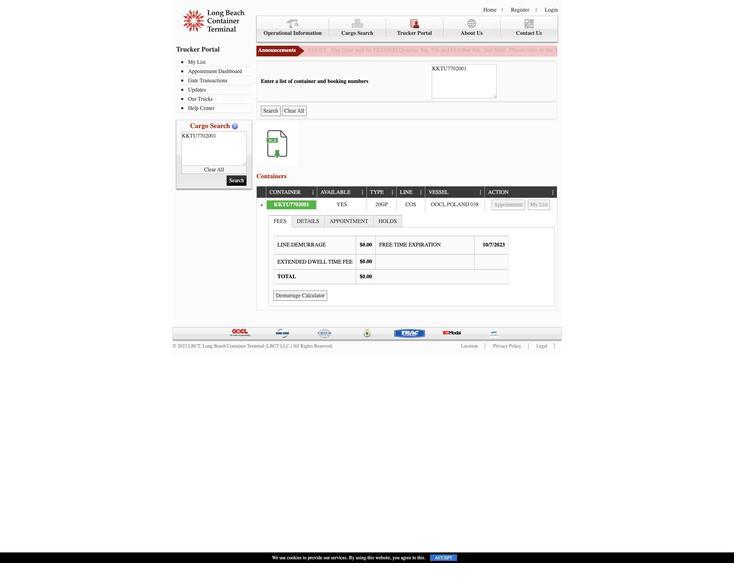Task type: describe. For each thing, give the bounding box(es) containing it.
details
[[664, 46, 680, 54]]

truck
[[555, 46, 569, 54]]

oocl
[[431, 202, 446, 208]]

using
[[356, 556, 366, 561]]

(lbct
[[265, 343, 279, 349]]

action column header
[[484, 187, 557, 198]]

accept button
[[430, 555, 457, 562]]

edit column settings image for type
[[390, 190, 395, 195]]

list
[[280, 78, 287, 84]]

free
[[379, 242, 393, 248]]

0 vertical spatial portal
[[417, 30, 432, 36]]

line for line demurrage
[[277, 242, 290, 248]]

us for about us
[[477, 30, 483, 36]]

2 the from the left
[[691, 46, 698, 54]]

shift.
[[494, 46, 508, 54]]

extended
[[277, 259, 307, 265]]

1 | from the left
[[502, 7, 503, 13]]

2 horizontal spatial gate
[[571, 46, 582, 54]]

cargo search inside menu bar
[[341, 30, 373, 36]]

line column header
[[396, 187, 425, 198]]

login
[[545, 7, 558, 13]]

of
[[288, 78, 293, 84]]

free time expiration
[[379, 242, 441, 248]]

policy
[[509, 343, 521, 349]]

refer
[[526, 46, 538, 54]]

1 vertical spatial portal
[[201, 45, 220, 53]]

trucker portal inside menu bar
[[397, 30, 432, 36]]

fees
[[274, 218, 286, 224]]

0 horizontal spatial search
[[210, 122, 230, 130]]

cos
[[405, 202, 416, 208]]

about us link
[[443, 18, 500, 37]]

my list link
[[181, 59, 251, 65]]

privacy policy
[[493, 343, 521, 349]]

enter
[[261, 78, 274, 84]]

cos cell
[[396, 198, 425, 212]]

container
[[270, 190, 301, 196]]

by
[[349, 556, 355, 561]]

reserved.
[[314, 343, 333, 349]]

container link
[[270, 187, 304, 198]]

line link
[[400, 187, 416, 198]]

1 the from the left
[[546, 46, 553, 54]]

0 horizontal spatial to
[[303, 556, 307, 561]]

location
[[461, 343, 478, 349]]

edit column settings image for action
[[550, 190, 556, 195]]

cookies
[[287, 556, 302, 561]]

my list appointment dashboard gate transactions updates our trucks help center
[[188, 59, 242, 111]]

edit column settings image for container
[[310, 190, 316, 195]]

details tab
[[291, 215, 325, 227]]

will
[[355, 46, 365, 54]]

gate
[[652, 46, 663, 54]]

help
[[188, 105, 199, 111]]

8th,
[[472, 46, 482, 54]]

container
[[227, 343, 246, 349]]

this.
[[417, 556, 425, 561]]

the
[[331, 46, 340, 54]]

yes
[[337, 202, 347, 208]]

agree
[[401, 556, 411, 561]]

terminal
[[247, 343, 264, 349]]

extended dwell time fee
[[277, 259, 353, 265]]

you
[[392, 556, 400, 561]]

list
[[197, 59, 206, 65]]

operational
[[264, 30, 292, 36]]

line demurrage
[[277, 242, 326, 248]]

menu bar containing operational information
[[256, 16, 558, 42]]

about us
[[461, 30, 483, 36]]

edit column settings image for vessel
[[478, 190, 483, 195]]

0 horizontal spatial cargo
[[190, 122, 208, 130]]

tree grid containing container
[[257, 187, 557, 310]]

0 horizontal spatial and
[[317, 78, 326, 84]]

available link
[[321, 187, 354, 198]]

poland
[[447, 202, 469, 208]]

type link
[[370, 187, 387, 198]]

appointment
[[330, 218, 368, 224]]

please
[[509, 46, 525, 54]]

updates
[[188, 87, 206, 93]]

dwell
[[308, 259, 327, 265]]

©
[[173, 343, 176, 349]]

hours
[[584, 46, 599, 54]]

2023
[[177, 343, 187, 349]]

20gp
[[375, 202, 388, 208]]

privacy policy link
[[493, 343, 521, 349]]

booking
[[328, 78, 346, 84]]

menu bar containing my list
[[176, 58, 255, 113]]

1 horizontal spatial and
[[441, 46, 449, 54]]

© 2023 lbct, long beach container terminal (lbct llc.) all rights reserved.
[[173, 343, 333, 349]]

1 horizontal spatial gate
[[342, 46, 353, 54]]

2 october from the left
[[451, 46, 471, 54]]

Enter container numbers and/ or booking numbers.  text field
[[182, 132, 247, 166]]

available
[[321, 190, 350, 196]]

kktu7702001
[[274, 202, 309, 208]]

be
[[366, 46, 372, 54]]

kktu7702001 cell
[[266, 198, 317, 212]]

appointment tab
[[324, 215, 374, 227]]

2 for from the left
[[682, 46, 689, 54]]

operational information
[[264, 30, 322, 36]]



Task type: locate. For each thing, give the bounding box(es) containing it.
us inside contact us link
[[536, 30, 542, 36]]

1 us from the left
[[477, 30, 483, 36]]

operational information link
[[257, 18, 329, 37]]

1 horizontal spatial time
[[394, 242, 407, 248]]

0 vertical spatial $0.00
[[360, 242, 372, 248]]

0 vertical spatial time
[[394, 242, 407, 248]]

holds tab
[[373, 215, 402, 227]]

1 horizontal spatial line
[[400, 190, 412, 196]]

all right 'llc.)'
[[293, 343, 299, 349]]

yes cell
[[317, 198, 366, 212]]

row up cos
[[257, 187, 557, 198]]

announcements
[[258, 47, 296, 53]]

october left the 8th,
[[451, 46, 471, 54]]

0 vertical spatial search
[[357, 30, 373, 36]]

row down line link
[[257, 198, 557, 212]]

1 vertical spatial trucker portal
[[176, 45, 220, 53]]

0 horizontal spatial for
[[625, 46, 633, 54]]

a
[[275, 78, 278, 84]]

1 horizontal spatial the
[[691, 46, 698, 54]]

rights
[[300, 343, 313, 349]]

vessel link
[[429, 187, 452, 198]]

contact us
[[516, 30, 542, 36]]

0 horizontal spatial edit column settings image
[[360, 190, 365, 195]]

0 vertical spatial line
[[400, 190, 412, 196]]

2 horizontal spatial to
[[540, 46, 544, 54]]

4 edit column settings image from the left
[[550, 190, 556, 195]]

1 horizontal spatial portal
[[417, 30, 432, 36]]

0 horizontal spatial trucker portal
[[176, 45, 220, 53]]

cargo down help
[[190, 122, 208, 130]]

1 edit column settings image from the left
[[310, 190, 316, 195]]

0 horizontal spatial the
[[546, 46, 553, 54]]

clear all button
[[182, 166, 247, 174]]

1 vertical spatial cargo search
[[190, 122, 230, 130]]

action
[[488, 190, 509, 196]]

october left 5th,
[[399, 46, 419, 54]]

we
[[272, 556, 278, 561]]

0 vertical spatial and
[[441, 46, 449, 54]]

all inside button
[[217, 167, 224, 173]]

cargo up will
[[341, 30, 356, 36]]

$0.00
[[360, 242, 372, 248], [360, 259, 372, 265], [360, 274, 372, 280]]

trucks
[[198, 96, 213, 102]]

tab list containing fees
[[267, 214, 556, 308]]

for right details at the top of the page
[[682, 46, 689, 54]]

clear all
[[204, 167, 224, 173]]

1 for from the left
[[625, 46, 633, 54]]

edit column settings image left type at the top
[[360, 190, 365, 195]]

0 vertical spatial trucker portal
[[397, 30, 432, 36]]

0 vertical spatial all
[[217, 167, 224, 173]]

dashboard
[[218, 68, 242, 75]]

home link
[[483, 7, 497, 13]]

action link
[[488, 187, 512, 198]]

1 horizontal spatial cargo search
[[341, 30, 373, 36]]

for
[[625, 46, 633, 54], [682, 46, 689, 54]]

us right the contact
[[536, 30, 542, 36]]

containers
[[256, 173, 287, 180]]

my
[[188, 59, 196, 65]]

edit column settings image for available
[[360, 190, 365, 195]]

1 horizontal spatial |
[[536, 7, 537, 13]]

tree grid
[[257, 187, 557, 310]]

to
[[540, 46, 544, 54], [303, 556, 307, 561], [412, 556, 416, 561]]

the left truck
[[546, 46, 553, 54]]

0 horizontal spatial |
[[502, 7, 503, 13]]

1 horizontal spatial to
[[412, 556, 416, 561]]

edit column settings image inside 'action' column header
[[550, 190, 556, 195]]

gate right truck
[[571, 46, 582, 54]]

register
[[511, 7, 529, 13]]

oocl poland 038
[[431, 202, 479, 208]]

gate inside 'my list appointment dashboard gate transactions updates our trucks help center'
[[188, 78, 198, 84]]

website,
[[375, 556, 391, 561]]

$0.00 for demurrage
[[360, 242, 372, 248]]

all right clear
[[217, 167, 224, 173]]

expiration
[[409, 242, 441, 248]]

this
[[367, 556, 374, 561]]

row containing container
[[257, 187, 557, 198]]

0 horizontal spatial trucker
[[176, 45, 200, 53]]

line inside column header
[[400, 190, 412, 196]]

fees tab
[[268, 215, 292, 228]]

we use cookies to provide our services. by using this website, you agree to this.
[[272, 556, 425, 561]]

0 horizontal spatial menu bar
[[176, 58, 255, 113]]

edit column settings image for line
[[418, 190, 424, 195]]

1 horizontal spatial trucker portal
[[397, 30, 432, 36]]

center
[[200, 105, 215, 111]]

2 row from the top
[[257, 198, 557, 212]]

1 horizontal spatial menu bar
[[256, 16, 558, 42]]

1 $0.00 from the top
[[360, 242, 372, 248]]

1 horizontal spatial us
[[536, 30, 542, 36]]

container
[[294, 78, 316, 84]]

gate transactions link
[[181, 78, 251, 84]]

1 october from the left
[[399, 46, 419, 54]]

legal link
[[536, 343, 547, 349]]

1 vertical spatial search
[[210, 122, 230, 130]]

line up extended
[[277, 242, 290, 248]]

privacy
[[493, 343, 508, 349]]

time left fee
[[328, 259, 341, 265]]

| left login
[[536, 7, 537, 13]]

2 edit column settings image from the left
[[478, 190, 483, 195]]

contact
[[516, 30, 535, 36]]

portal
[[417, 30, 432, 36], [201, 45, 220, 53]]

0 horizontal spatial cargo search
[[190, 122, 230, 130]]

cargo
[[341, 30, 356, 36], [190, 122, 208, 130]]

20gp cell
[[366, 198, 396, 212]]

3 edit column settings image from the left
[[418, 190, 424, 195]]

services.
[[331, 556, 348, 561]]

cargo search
[[341, 30, 373, 36], [190, 122, 230, 130]]

llc.)
[[280, 343, 292, 349]]

our trucks link
[[181, 96, 251, 102]]

edit column settings image inside available column header
[[360, 190, 365, 195]]

october
[[399, 46, 419, 54], [451, 46, 471, 54]]

us for contact us
[[536, 30, 542, 36]]

cargo search up will
[[341, 30, 373, 36]]

1 horizontal spatial edit column settings image
[[478, 190, 483, 195]]

2 vertical spatial $0.00
[[360, 274, 372, 280]]

$0.00 for dwell
[[360, 259, 372, 265]]

time
[[394, 242, 407, 248], [328, 259, 341, 265]]

0 vertical spatial cargo search
[[341, 30, 373, 36]]

1 edit column settings image from the left
[[360, 190, 365, 195]]

and right 7th on the right top
[[441, 46, 449, 54]]

type
[[370, 190, 384, 196]]

row
[[257, 187, 557, 198], [257, 198, 557, 212]]

1 horizontal spatial trucker
[[397, 30, 416, 36]]

1 vertical spatial trucker
[[176, 45, 200, 53]]

1 row from the top
[[257, 187, 557, 198]]

for right page
[[625, 46, 633, 54]]

7th
[[431, 46, 439, 54]]

cargo search down center
[[190, 122, 230, 130]]

vessel
[[429, 190, 449, 196]]

available column header
[[317, 187, 366, 198]]

1 vertical spatial cargo
[[190, 122, 208, 130]]

accept
[[435, 556, 452, 561]]

edit column settings image
[[360, 190, 365, 195], [478, 190, 483, 195]]

edit column settings image
[[310, 190, 316, 195], [390, 190, 395, 195], [418, 190, 424, 195], [550, 190, 556, 195]]

us inside about us link
[[477, 30, 483, 36]]

3 $0.00 from the top
[[360, 274, 372, 280]]

menu bar
[[256, 16, 558, 42], [176, 58, 255, 113]]

to left provide
[[303, 556, 307, 561]]

1 vertical spatial and
[[317, 78, 326, 84]]

us right about
[[477, 30, 483, 36]]

all
[[217, 167, 224, 173], [293, 343, 299, 349]]

oocl poland 038 cell
[[425, 198, 484, 212]]

gate up updates in the left top of the page
[[188, 78, 198, 84]]

2 edit column settings image from the left
[[390, 190, 395, 195]]

row containing kktu7702001
[[257, 198, 557, 212]]

page
[[612, 46, 624, 54]]

cargo search link
[[329, 18, 386, 37]]

help center link
[[181, 105, 251, 111]]

None submit
[[261, 106, 281, 116], [227, 176, 247, 186], [261, 106, 281, 116], [227, 176, 247, 186]]

edit column settings image inside vessel "column header"
[[478, 190, 483, 195]]

trucker portal up list
[[176, 45, 220, 53]]

row group containing kktu7702001
[[257, 198, 557, 310]]

trucker up my
[[176, 45, 200, 53]]

contact us link
[[500, 18, 558, 37]]

0 horizontal spatial october
[[399, 46, 419, 54]]

0 horizontal spatial line
[[277, 242, 290, 248]]

lbct,
[[188, 343, 201, 349]]

trucker inside trucker portal link
[[397, 30, 416, 36]]

location link
[[461, 343, 478, 349]]

0 horizontal spatial us
[[477, 30, 483, 36]]

1 vertical spatial line
[[277, 242, 290, 248]]

to left this.
[[412, 556, 416, 561]]

0 vertical spatial trucker
[[397, 30, 416, 36]]

demurrage
[[291, 242, 326, 248]]

container column header
[[266, 187, 317, 198]]

type column header
[[366, 187, 396, 198]]

cell
[[484, 198, 557, 212]]

trucker portal link
[[386, 18, 443, 37]]

transactions
[[200, 78, 227, 84]]

portal up 5th,
[[417, 30, 432, 36]]

line for line
[[400, 190, 412, 196]]

2 $0.00 from the top
[[360, 259, 372, 265]]

portal up my list link
[[201, 45, 220, 53]]

1 vertical spatial time
[[328, 259, 341, 265]]

trucker up closed
[[397, 30, 416, 36]]

| right home
[[502, 7, 503, 13]]

time right free
[[394, 242, 407, 248]]

5th,
[[420, 46, 430, 54]]

0 horizontal spatial time
[[328, 259, 341, 265]]

our
[[324, 556, 330, 561]]

fee
[[343, 259, 353, 265]]

1 horizontal spatial cargo
[[341, 30, 356, 36]]

edit column settings image inside "container" column header
[[310, 190, 316, 195]]

0 vertical spatial menu bar
[[256, 16, 558, 42]]

edit column settings image inside line column header
[[418, 190, 424, 195]]

2 | from the left
[[536, 7, 537, 13]]

gate right the
[[342, 46, 353, 54]]

2 us from the left
[[536, 30, 542, 36]]

appointment
[[188, 68, 217, 75]]

row group
[[257, 198, 557, 310]]

information
[[293, 30, 322, 36]]

line up cos
[[400, 190, 412, 196]]

our
[[188, 96, 197, 102]]

0 vertical spatial cargo
[[341, 30, 356, 36]]

search inside menu bar
[[357, 30, 373, 36]]

details
[[297, 218, 319, 224]]

edit column settings image inside type column header
[[390, 190, 395, 195]]

search down help center link
[[210, 122, 230, 130]]

0 horizontal spatial portal
[[201, 45, 220, 53]]

038
[[471, 202, 479, 208]]

1 horizontal spatial for
[[682, 46, 689, 54]]

10/1/23
[[307, 46, 326, 54]]

search up the be
[[357, 30, 373, 36]]

1 vertical spatial menu bar
[[176, 58, 255, 113]]

1 horizontal spatial all
[[293, 343, 299, 349]]

1 vertical spatial all
[[293, 343, 299, 349]]

1 horizontal spatial search
[[357, 30, 373, 36]]

trucker portal
[[397, 30, 432, 36], [176, 45, 220, 53]]

0 horizontal spatial gate
[[188, 78, 198, 84]]

edit column settings image up 038
[[478, 190, 483, 195]]

tab list
[[267, 214, 556, 308]]

long
[[203, 343, 213, 349]]

trucker
[[397, 30, 416, 36], [176, 45, 200, 53]]

register link
[[511, 7, 529, 13]]

trucker portal up 5th,
[[397, 30, 432, 36]]

Enter container numbers and/ or booking numbers. Press ESC to reset input box text field
[[432, 64, 497, 98]]

1 horizontal spatial october
[[451, 46, 471, 54]]

the left week.
[[691, 46, 698, 54]]

vessel column header
[[425, 187, 484, 198]]

numbers
[[348, 78, 368, 84]]

home
[[483, 7, 497, 13]]

and left booking
[[317, 78, 326, 84]]

week.
[[700, 46, 714, 54]]

1 vertical spatial $0.00
[[360, 259, 372, 265]]

login link
[[545, 7, 558, 13]]

beach
[[214, 343, 226, 349]]

0 horizontal spatial all
[[217, 167, 224, 173]]

None button
[[282, 106, 307, 116], [492, 200, 525, 210], [528, 200, 550, 210], [274, 291, 327, 301], [282, 106, 307, 116], [492, 200, 525, 210], [528, 200, 550, 210], [274, 291, 327, 301]]

to right refer
[[540, 46, 544, 54]]

further
[[634, 46, 651, 54]]

holds
[[379, 218, 397, 224]]

cargo inside menu bar
[[341, 30, 356, 36]]



